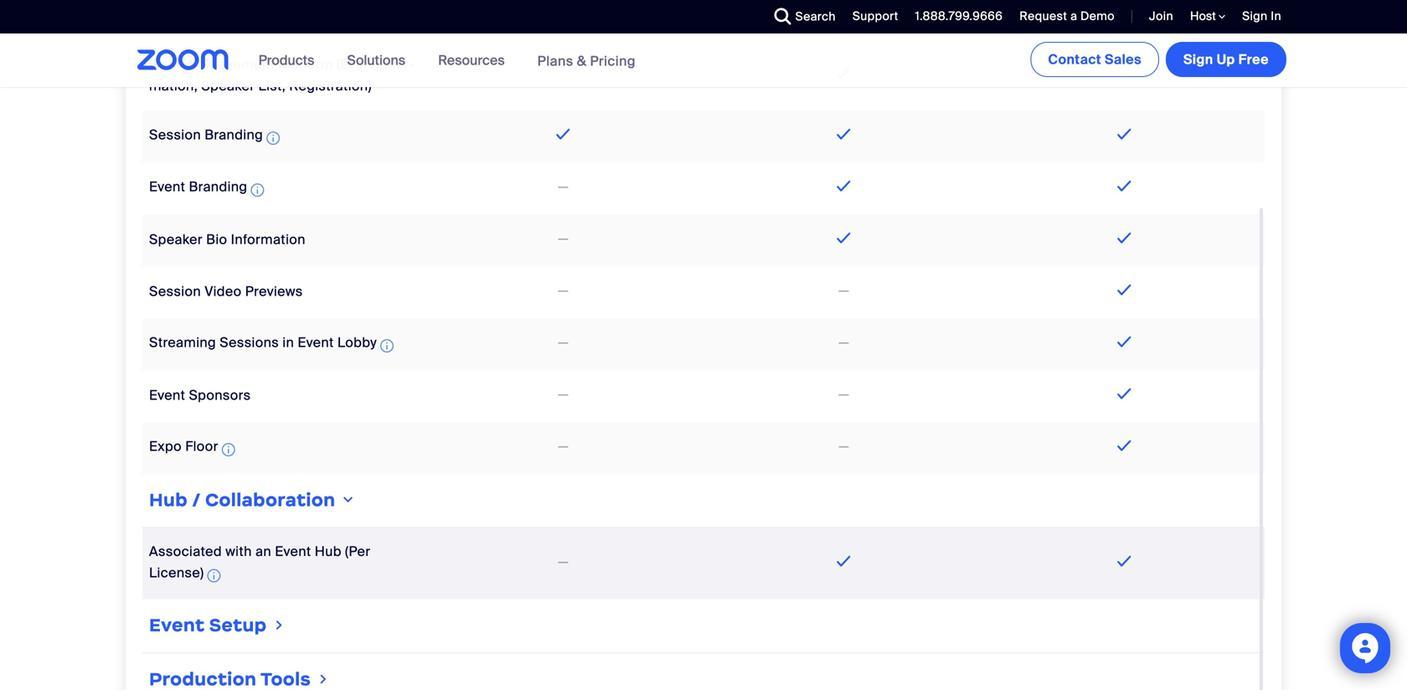 Task type: describe. For each thing, give the bounding box(es) containing it.
sessions
[[220, 334, 279, 351]]

contact
[[1048, 51, 1102, 68]]

streaming sessions in event lobby application
[[149, 334, 397, 356]]

with
[[226, 543, 252, 560]]

infor
[[380, 56, 415, 73]]

streaming sessions in event lobby image
[[380, 336, 394, 356]]

(per
[[345, 543, 371, 560]]

event setup
[[149, 614, 267, 637]]

list,
[[258, 77, 286, 95]]

search button
[[762, 0, 840, 34]]

hub / collaboration cell
[[142, 481, 1265, 521]]

search
[[796, 9, 836, 24]]

product information navigation
[[246, 34, 648, 88]]

session for session branding
[[149, 126, 201, 144]]

/
[[192, 489, 201, 511]]

0 horizontal spatial right image
[[317, 671, 330, 688]]

free
[[1239, 51, 1269, 68]]

contact sales
[[1048, 51, 1142, 68]]

associated with an event hub (per license) application
[[149, 543, 371, 586]]

event for event branding
[[149, 178, 185, 196]]

an
[[255, 543, 271, 560]]

associated with an event hub (per license) image
[[207, 566, 221, 586]]

join
[[1149, 8, 1174, 24]]

a
[[1071, 8, 1078, 24]]

previews
[[245, 283, 303, 300]]

sales
[[1105, 51, 1142, 68]]

speaker bio information
[[149, 231, 306, 248]]

hub inside cell
[[149, 489, 188, 511]]

right image inside hub / collaboration cell
[[340, 493, 356, 507]]

hub / collaboration
[[149, 489, 336, 511]]

expo
[[149, 438, 182, 455]]

request
[[1020, 8, 1068, 24]]

host
[[1190, 8, 1219, 24]]

expo floor application
[[149, 438, 239, 460]]

sign up free
[[1184, 51, 1269, 68]]

event sponsors
[[149, 387, 251, 404]]

1.888.799.9666
[[915, 8, 1003, 24]]

registration)
[[289, 77, 372, 95]]

host button
[[1190, 8, 1226, 24]]

session branding application
[[149, 126, 283, 148]]

event management platform (event infor mation, speaker list, registration)
[[149, 56, 415, 95]]

management
[[189, 56, 275, 73]]

setup
[[209, 614, 267, 637]]

video
[[205, 283, 242, 300]]

&
[[577, 52, 587, 70]]

lobby
[[337, 334, 377, 351]]

plans & pricing
[[538, 52, 636, 70]]

banner containing contact sales
[[117, 34, 1290, 88]]

sponsors
[[189, 387, 251, 404]]

session video previews
[[149, 283, 303, 300]]

solutions button
[[347, 34, 413, 87]]

associated
[[149, 543, 222, 560]]



Task type: locate. For each thing, give the bounding box(es) containing it.
event branding application
[[149, 178, 268, 200]]

1 horizontal spatial hub
[[315, 543, 342, 560]]

hub left /
[[149, 489, 188, 511]]

included image
[[833, 2, 855, 22], [1114, 2, 1136, 22], [833, 63, 855, 83], [833, 124, 855, 144], [833, 228, 855, 248], [1114, 228, 1136, 248], [1114, 280, 1136, 300], [1114, 435, 1136, 456], [1114, 551, 1136, 571]]

products
[[259, 52, 314, 69]]

event down session branding
[[149, 178, 185, 196]]

branding inside application
[[189, 178, 247, 196]]

event up expo
[[149, 387, 185, 404]]

session up event branding
[[149, 126, 201, 144]]

event inside associated with an event hub (per license)
[[275, 543, 311, 560]]

session inside session branding application
[[149, 126, 201, 144]]

event
[[149, 56, 185, 73], [149, 178, 185, 196], [298, 334, 334, 351], [149, 387, 185, 404], [275, 543, 311, 560], [149, 614, 205, 637]]

0 vertical spatial sign
[[1242, 8, 1268, 24]]

contact sales link
[[1031, 42, 1159, 77]]

resources button
[[438, 34, 512, 87]]

join link up meetings navigation
[[1149, 8, 1174, 24]]

session branding
[[149, 126, 263, 144]]

1 session from the top
[[149, 126, 201, 144]]

1 vertical spatial hub
[[315, 543, 342, 560]]

sign inside button
[[1184, 51, 1214, 68]]

not included image
[[555, 177, 572, 197], [555, 229, 572, 249], [555, 281, 572, 301], [555, 385, 572, 405], [836, 385, 852, 405], [555, 552, 572, 573]]

support
[[853, 8, 899, 24]]

pricing
[[590, 52, 636, 70]]

branding left 'session branding' icon
[[205, 126, 263, 144]]

collaboration
[[205, 489, 336, 511]]

bio
[[206, 231, 227, 248]]

platform
[[278, 56, 333, 73]]

0 vertical spatial speaker
[[201, 77, 255, 95]]

1 horizontal spatial sign
[[1242, 8, 1268, 24]]

speaker down management on the top
[[201, 77, 255, 95]]

speaker left bio
[[149, 231, 203, 248]]

speaker inside event management platform (event infor mation, speaker list, registration)
[[201, 77, 255, 95]]

event right in
[[298, 334, 334, 351]]

sign left up
[[1184, 51, 1214, 68]]

resources
[[438, 52, 505, 69]]

sign left in at the top of page
[[1242, 8, 1268, 24]]

hub left (per
[[315, 543, 342, 560]]

0 horizontal spatial sign
[[1184, 51, 1214, 68]]

0 horizontal spatial hub
[[149, 489, 188, 511]]

branding left event branding image
[[189, 178, 247, 196]]

license)
[[149, 564, 204, 582]]

up
[[1217, 51, 1235, 68]]

meetings navigation
[[1027, 34, 1290, 80]]

1 vertical spatial right image
[[317, 671, 330, 688]]

right image
[[340, 493, 356, 507], [317, 671, 330, 688]]

solutions
[[347, 52, 406, 69]]

branding
[[205, 126, 263, 144], [189, 178, 247, 196]]

sign
[[1242, 8, 1268, 24], [1184, 51, 1214, 68]]

hub inside associated with an event hub (per license)
[[315, 543, 342, 560]]

zoom logo image
[[137, 49, 229, 70]]

included image
[[1114, 63, 1136, 83], [552, 124, 574, 144], [1114, 124, 1136, 144], [833, 176, 855, 196], [1114, 176, 1136, 196], [1114, 332, 1136, 352], [1114, 384, 1136, 404], [833, 551, 855, 571]]

sign up free button
[[1166, 42, 1287, 77]]

event inside event management platform (event infor mation, speaker list, registration)
[[149, 56, 185, 73]]

event inside cell
[[149, 614, 205, 637]]

in
[[283, 334, 294, 351]]

event down license)
[[149, 614, 205, 637]]

information
[[231, 231, 306, 248]]

demo
[[1081, 8, 1115, 24]]

(event
[[337, 56, 377, 73]]

session branding image
[[267, 128, 280, 148]]

0 vertical spatial hub
[[149, 489, 188, 511]]

join link left host
[[1137, 0, 1178, 34]]

floor
[[185, 438, 218, 455]]

event for event setup
[[149, 614, 205, 637]]

0 vertical spatial branding
[[205, 126, 263, 144]]

cell
[[142, 0, 423, 41], [423, 0, 704, 34], [423, 58, 704, 94], [142, 660, 1265, 690]]

0 vertical spatial right image
[[340, 493, 356, 507]]

2 session from the top
[[149, 283, 201, 300]]

branding inside application
[[205, 126, 263, 144]]

mation,
[[149, 56, 415, 95]]

1 vertical spatial sign
[[1184, 51, 1214, 68]]

request a demo link
[[1007, 0, 1119, 34], [1020, 8, 1115, 24]]

request a demo
[[1020, 8, 1115, 24]]

sign in link
[[1230, 0, 1290, 34], [1242, 8, 1282, 24]]

sign for sign in
[[1242, 8, 1268, 24]]

hub
[[149, 489, 188, 511], [315, 543, 342, 560]]

banner
[[117, 34, 1290, 88]]

plans
[[538, 52, 573, 70]]

not included image
[[836, 281, 852, 301], [555, 333, 572, 353], [836, 333, 852, 353], [555, 437, 572, 457], [836, 437, 852, 457]]

expo floor image
[[222, 440, 235, 460]]

plans & pricing link
[[538, 52, 636, 70], [538, 52, 636, 70]]

right image
[[272, 617, 286, 634]]

event branding
[[149, 178, 247, 196]]

branding for session branding
[[205, 126, 263, 144]]

session for session video previews
[[149, 283, 201, 300]]

1 vertical spatial speaker
[[149, 231, 203, 248]]

session
[[149, 126, 201, 144], [149, 283, 201, 300]]

products button
[[259, 34, 322, 87]]

in
[[1271, 8, 1282, 24]]

0 vertical spatial session
[[149, 126, 201, 144]]

1.888.799.9666 button
[[903, 0, 1007, 34], [915, 8, 1003, 24]]

support link
[[840, 0, 903, 34], [853, 8, 899, 24]]

join link
[[1137, 0, 1178, 34], [1149, 8, 1174, 24]]

event for event sponsors
[[149, 387, 185, 404]]

sign in
[[1242, 8, 1282, 24]]

streaming
[[149, 334, 216, 351]]

streaming sessions in event lobby
[[149, 334, 377, 351]]

1 horizontal spatial right image
[[340, 493, 356, 507]]

branding for event branding
[[189, 178, 247, 196]]

sign for sign up free
[[1184, 51, 1214, 68]]

1 vertical spatial session
[[149, 283, 201, 300]]

speaker
[[201, 77, 255, 95], [149, 231, 203, 248]]

event setup cell
[[142, 606, 1265, 646]]

associated with an event hub (per license)
[[149, 543, 371, 582]]

event branding image
[[251, 180, 264, 200]]

event right an
[[275, 543, 311, 560]]

session left "video"
[[149, 283, 201, 300]]

event left management on the top
[[149, 56, 185, 73]]

event for event management platform (event infor mation, speaker list, registration)
[[149, 56, 185, 73]]

expo floor
[[149, 438, 218, 455]]

1 vertical spatial branding
[[189, 178, 247, 196]]



Task type: vqa. For each thing, say whether or not it's contained in the screenshot.
Singers, modified at Apr 02, 2024 by Jacob Simon, View only, link image
no



